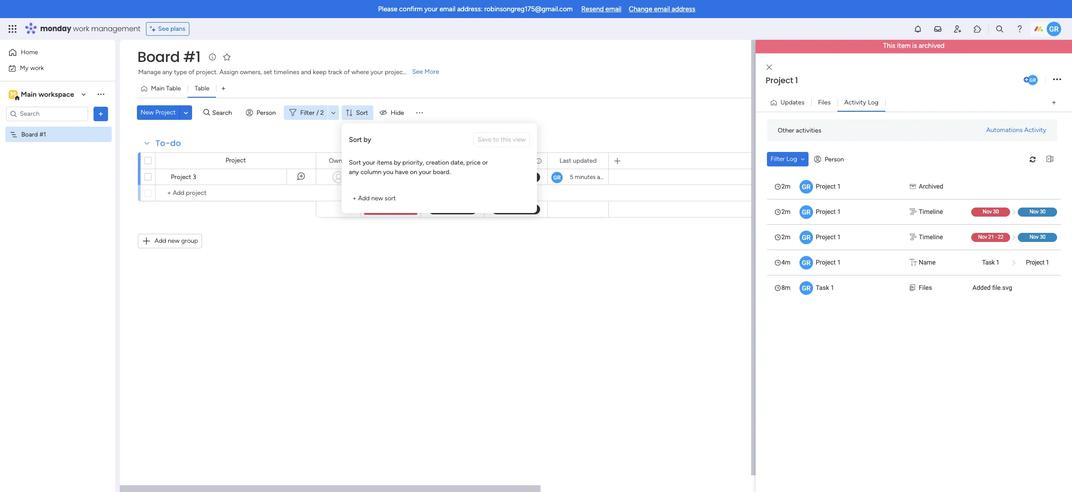 Task type: vqa. For each thing, say whether or not it's contained in the screenshot.
Name on the bottom right
yes



Task type: describe. For each thing, give the bounding box(es) containing it.
and
[[301, 68, 312, 76]]

manage any type of project. assign owners, set timelines and keep track of where your project stands.
[[138, 68, 427, 76]]

+ Add project text field
[[160, 188, 312, 199]]

management
[[91, 24, 141, 34]]

updates button
[[767, 95, 812, 110]]

0 horizontal spatial person button
[[242, 105, 281, 120]]

ago
[[597, 174, 607, 180]]

filter / 2
[[300, 109, 324, 116]]

sort by
[[349, 136, 371, 144]]

1 horizontal spatial greg robinson image
[[1047, 22, 1062, 36]]

0 vertical spatial board
[[137, 47, 180, 67]]

this
[[884, 42, 896, 50]]

where
[[352, 68, 369, 76]]

main for main workspace
[[21, 90, 37, 98]]

is
[[913, 42, 918, 50]]

To-do field
[[153, 137, 183, 149]]

items
[[377, 159, 393, 166]]

project inside button
[[155, 109, 176, 116]]

work for monday
[[73, 24, 89, 34]]

do
[[170, 137, 181, 149]]

other activities
[[778, 126, 822, 134]]

manage
[[138, 68, 161, 76]]

item
[[898, 42, 911, 50]]

1 email from the left
[[440, 5, 456, 13]]

1 of from the left
[[189, 68, 195, 76]]

apps image
[[974, 24, 983, 33]]

workspace
[[38, 90, 74, 98]]

column information image for status
[[409, 157, 417, 164]]

work for my
[[30, 64, 44, 72]]

activity log
[[845, 99, 879, 106]]

file.svg
[[993, 284, 1013, 291]]

monday
[[40, 24, 71, 34]]

sort
[[385, 194, 396, 202]]

dapulse archive o image
[[910, 183, 916, 190]]

email for change email address
[[654, 5, 670, 13]]

minutes
[[575, 174, 596, 180]]

on
[[410, 168, 417, 176]]

price
[[467, 159, 481, 166]]

3 column information image from the left
[[535, 157, 543, 164]]

1 horizontal spatial board #1
[[137, 47, 201, 67]]

project 1 for dapulse text column icon
[[816, 259, 841, 266]]

add view image
[[1053, 99, 1056, 106]]

your right confirm
[[425, 5, 438, 13]]

date
[[453, 157, 466, 164]]

new project button
[[137, 105, 179, 120]]

22
[[998, 234, 1004, 240]]

to-do
[[156, 137, 181, 149]]

project.
[[196, 68, 218, 76]]

2m for nov 30
[[782, 208, 791, 215]]

close image
[[767, 64, 772, 71]]

project 1 inside field
[[766, 74, 799, 86]]

board #1 list box
[[0, 125, 115, 264]]

main table button
[[137, 81, 188, 96]]

workspace selection element
[[9, 89, 76, 101]]

assign
[[220, 68, 238, 76]]

my
[[20, 64, 29, 72]]

sort button
[[342, 105, 374, 120]]

0 vertical spatial task 1
[[983, 259, 1000, 266]]

status
[[382, 157, 400, 164]]

Status field
[[380, 156, 403, 166]]

stuck
[[383, 173, 399, 181]]

dapulse timeline column image
[[910, 232, 917, 242]]

automations
[[987, 126, 1023, 134]]

show board description image
[[207, 52, 218, 62]]

0 horizontal spatial task 1
[[816, 284, 835, 291]]

date,
[[451, 159, 465, 166]]

-
[[996, 234, 997, 240]]

archived
[[919, 183, 944, 190]]

0 vertical spatial options image
[[1054, 74, 1062, 86]]

please
[[378, 5, 398, 13]]

log for filter log
[[787, 155, 798, 163]]

invite members image
[[954, 24, 963, 33]]

export to excel image
[[1043, 156, 1058, 163]]

new project
[[141, 109, 176, 116]]

set
[[264, 68, 272, 76]]

m
[[10, 90, 16, 98]]

automations activity
[[987, 126, 1047, 134]]

see plans button
[[146, 22, 190, 36]]

timelines
[[274, 68, 299, 76]]

1 vertical spatial task
[[816, 284, 830, 291]]

last
[[560, 157, 572, 164]]

my work
[[20, 64, 44, 72]]

due date
[[440, 157, 466, 164]]

Last updated field
[[558, 156, 599, 166]]

Due date field
[[438, 156, 468, 166]]

Search in workspace field
[[19, 109, 76, 119]]

to-
[[156, 137, 170, 149]]

your up column
[[363, 159, 375, 166]]

angle down image
[[184, 109, 188, 116]]

automations activity button
[[983, 123, 1051, 137]]

plans
[[171, 25, 185, 33]]

+ add new sort
[[353, 194, 396, 202]]

home button
[[5, 45, 97, 60]]

added file.svg
[[973, 284, 1013, 291]]

Search field
[[210, 106, 237, 119]]

Board #1 field
[[135, 47, 203, 67]]

see more
[[412, 68, 439, 76]]

0 vertical spatial #1
[[183, 47, 201, 67]]

workspace image
[[9, 89, 18, 99]]

5 minutes ago
[[570, 174, 607, 180]]

dapulse addbtn image
[[1024, 77, 1030, 83]]

notifications image
[[914, 24, 923, 33]]

2 of from the left
[[344, 68, 350, 76]]

my work button
[[5, 61, 97, 75]]

files inside button
[[819, 99, 831, 106]]

+ add new sort button
[[349, 191, 400, 206]]

change
[[629, 5, 653, 13]]

resend
[[582, 5, 604, 13]]

please confirm your email address: robinsongreg175@gmail.com
[[378, 5, 573, 13]]

by inside "sort your items by priority, creation date, price or any column you have on your board."
[[394, 159, 401, 166]]

filter log
[[771, 155, 798, 163]]

see more link
[[412, 67, 440, 76]]

hide button
[[376, 105, 410, 120]]

board #1 inside list box
[[21, 130, 46, 138]]

dapulse timeline column image
[[910, 207, 917, 217]]

resend email link
[[582, 5, 622, 13]]

activity log button
[[838, 95, 886, 110]]

/
[[317, 109, 319, 116]]

monday work management
[[40, 24, 141, 34]]

see for see more
[[412, 68, 423, 76]]

timeline for nov 30
[[919, 208, 944, 215]]

refresh image
[[1026, 156, 1041, 163]]

v2 search image
[[203, 108, 210, 118]]

updates
[[781, 99, 805, 106]]

23
[[456, 174, 462, 181]]

any inside "sort your items by priority, creation date, price or any column you have on your board."
[[349, 168, 359, 176]]

1 horizontal spatial task
[[983, 259, 995, 266]]

name
[[919, 259, 936, 266]]

table inside main table button
[[166, 85, 181, 92]]

0 horizontal spatial by
[[364, 136, 371, 144]]

0 vertical spatial person
[[257, 109, 276, 116]]

track
[[328, 68, 343, 76]]

priority,
[[403, 159, 424, 166]]

dapulse drag 2 image
[[758, 256, 760, 266]]

creation
[[426, 159, 449, 166]]

#1 inside board #1 list box
[[39, 130, 46, 138]]

5
[[570, 174, 574, 180]]



Task type: locate. For each thing, give the bounding box(es) containing it.
1 vertical spatial by
[[394, 159, 401, 166]]

project inside field
[[766, 74, 794, 86]]

0 horizontal spatial email
[[440, 5, 456, 13]]

main for main table
[[151, 85, 165, 92]]

your
[[425, 5, 438, 13], [371, 68, 383, 76], [363, 159, 375, 166], [419, 168, 432, 176]]

1 vertical spatial log
[[787, 155, 798, 163]]

address
[[672, 5, 696, 13]]

0 horizontal spatial filter
[[300, 109, 315, 116]]

main down manage
[[151, 85, 165, 92]]

project 1 for dapulse archive o image
[[816, 183, 841, 190]]

project 1
[[766, 74, 799, 86], [816, 183, 841, 190], [816, 208, 841, 215], [816, 233, 841, 241], [816, 259, 841, 266], [1027, 259, 1050, 266]]

project 1 for dapulse timeline column image
[[816, 208, 841, 215]]

1 horizontal spatial files
[[919, 284, 933, 291]]

add view image
[[222, 85, 225, 92]]

robinsongreg175@gmail.com
[[485, 5, 573, 13]]

0 vertical spatial files
[[819, 99, 831, 106]]

1 horizontal spatial main
[[151, 85, 165, 92]]

1 vertical spatial task 1
[[816, 284, 835, 291]]

Owner field
[[327, 156, 350, 166]]

you
[[383, 168, 394, 176]]

1 vertical spatial greg robinson image
[[1028, 74, 1039, 86]]

or
[[482, 159, 488, 166]]

nov 30 for nov 21 - 22
[[1030, 234, 1046, 240]]

home
[[21, 48, 38, 56]]

1 vertical spatial 2m
[[782, 208, 791, 215]]

filter for filter / 2
[[300, 109, 315, 116]]

column information image for due date
[[472, 157, 479, 164]]

table down project.
[[195, 85, 210, 92]]

1 inside project 1 field
[[796, 74, 799, 86]]

filter left / at top
[[300, 109, 315, 116]]

arrow down image
[[328, 107, 339, 118]]

see
[[158, 25, 169, 33], [412, 68, 423, 76]]

1 vertical spatial board
[[21, 130, 38, 138]]

0 horizontal spatial person
[[257, 109, 276, 116]]

main
[[151, 85, 165, 92], [21, 90, 37, 98]]

1 vertical spatial person button
[[811, 152, 850, 166]]

table button
[[188, 81, 216, 96]]

board inside list box
[[21, 130, 38, 138]]

0 vertical spatial 2m
[[782, 183, 791, 190]]

0 vertical spatial timeline
[[919, 208, 944, 215]]

1 vertical spatial options image
[[96, 109, 105, 118]]

1 horizontal spatial #1
[[183, 47, 201, 67]]

new inside "button"
[[168, 237, 180, 245]]

any left type
[[162, 68, 173, 76]]

0 horizontal spatial activity
[[845, 99, 867, 106]]

Project 1 field
[[764, 74, 1023, 86]]

0 vertical spatial new
[[371, 194, 383, 202]]

1 horizontal spatial log
[[868, 99, 879, 106]]

confirm
[[399, 5, 423, 13]]

files right updates
[[819, 99, 831, 106]]

dapulse text column image
[[910, 258, 917, 267]]

2 column information image from the left
[[472, 157, 479, 164]]

1 column information image from the left
[[409, 157, 417, 164]]

2m for nov 21 - 22
[[782, 233, 791, 241]]

your right on
[[419, 168, 432, 176]]

project 3
[[171, 173, 196, 181]]

board #1 down search in workspace field
[[21, 130, 46, 138]]

person button
[[242, 105, 281, 120], [811, 152, 850, 166]]

0 vertical spatial by
[[364, 136, 371, 144]]

task 1 right 8m
[[816, 284, 835, 291]]

sort right owner at the left top
[[349, 159, 361, 166]]

2 vertical spatial 2m
[[782, 233, 791, 241]]

0 horizontal spatial any
[[162, 68, 173, 76]]

1 table from the left
[[166, 85, 181, 92]]

1 vertical spatial add
[[155, 237, 166, 245]]

see for see plans
[[158, 25, 169, 33]]

help image
[[1016, 24, 1025, 33]]

new
[[371, 194, 383, 202], [168, 237, 180, 245]]

1 vertical spatial work
[[30, 64, 44, 72]]

board
[[137, 47, 180, 67], [21, 130, 38, 138]]

30 for nov 30
[[1040, 208, 1046, 215]]

1 horizontal spatial email
[[606, 5, 622, 13]]

due
[[440, 157, 451, 164]]

filter inside button
[[771, 155, 785, 163]]

0 horizontal spatial #1
[[39, 130, 46, 138]]

0 horizontal spatial of
[[189, 68, 195, 76]]

task right 8m
[[816, 284, 830, 291]]

1 horizontal spatial see
[[412, 68, 423, 76]]

email for resend email
[[606, 5, 622, 13]]

any left column
[[349, 168, 359, 176]]

address:
[[457, 5, 483, 13]]

0 horizontal spatial column information image
[[409, 157, 417, 164]]

1 vertical spatial board #1
[[21, 130, 46, 138]]

timeline right dapulse timeline column icon
[[919, 233, 944, 241]]

nov 23
[[443, 174, 462, 181]]

nov
[[443, 174, 454, 181], [983, 208, 992, 215], [1030, 208, 1039, 215], [979, 234, 988, 240], [1030, 234, 1039, 240]]

by up have on the top of the page
[[394, 159, 401, 166]]

column information image left or
[[472, 157, 479, 164]]

task 1 down "nov 21 - 22"
[[983, 259, 1000, 266]]

sort up sort by
[[356, 109, 368, 116]]

sort
[[356, 109, 368, 116], [349, 136, 362, 144], [349, 159, 361, 166]]

0 horizontal spatial options image
[[96, 109, 105, 118]]

0 horizontal spatial add
[[155, 237, 166, 245]]

1 horizontal spatial column information image
[[472, 157, 479, 164]]

sort for sort your items by priority, creation date, price or any column you have on your board.
[[349, 159, 361, 166]]

0 horizontal spatial new
[[168, 237, 180, 245]]

options image down workspace options image
[[96, 109, 105, 118]]

sort down sort popup button
[[349, 136, 362, 144]]

2 email from the left
[[606, 5, 622, 13]]

workspace options image
[[96, 90, 105, 99]]

options image up add view icon
[[1054, 74, 1062, 86]]

add
[[358, 194, 370, 202], [155, 237, 166, 245]]

person
[[257, 109, 276, 116], [825, 155, 845, 163]]

#1
[[183, 47, 201, 67], [39, 130, 46, 138]]

new
[[141, 109, 154, 116]]

1 horizontal spatial of
[[344, 68, 350, 76]]

2 horizontal spatial email
[[654, 5, 670, 13]]

list box containing 2m
[[767, 174, 1061, 300]]

1 horizontal spatial table
[[195, 85, 210, 92]]

new inside button
[[371, 194, 383, 202]]

timeline for nov 21 - 22
[[919, 233, 944, 241]]

of right type
[[189, 68, 195, 76]]

menu image
[[415, 108, 424, 117]]

updated
[[573, 157, 597, 164]]

0 vertical spatial sort
[[356, 109, 368, 116]]

0 vertical spatial filter
[[300, 109, 315, 116]]

board up manage
[[137, 47, 180, 67]]

0 horizontal spatial board
[[21, 130, 38, 138]]

sort inside "sort your items by priority, creation date, price or any column you have on your board."
[[349, 159, 361, 166]]

task 1
[[983, 259, 1000, 266], [816, 284, 835, 291]]

keep
[[313, 68, 327, 76]]

0 horizontal spatial table
[[166, 85, 181, 92]]

main inside workspace selection element
[[21, 90, 37, 98]]

1 horizontal spatial options image
[[1054, 74, 1062, 86]]

see left "more"
[[412, 68, 423, 76]]

0 horizontal spatial see
[[158, 25, 169, 33]]

0 horizontal spatial task
[[816, 284, 830, 291]]

person down set
[[257, 109, 276, 116]]

activity up refresh image
[[1025, 126, 1047, 134]]

new left sort at top left
[[371, 194, 383, 202]]

3 email from the left
[[654, 5, 670, 13]]

project 1 for dapulse timeline column icon
[[816, 233, 841, 241]]

column information image up on
[[409, 157, 417, 164]]

filter
[[300, 109, 315, 116], [771, 155, 785, 163]]

files right v2 file column image
[[919, 284, 933, 291]]

options image
[[1054, 74, 1062, 86], [96, 109, 105, 118]]

0 horizontal spatial main
[[21, 90, 37, 98]]

by down sort popup button
[[364, 136, 371, 144]]

filter left angle down image
[[771, 155, 785, 163]]

nov 30 for nov 30
[[1030, 208, 1046, 215]]

timeline right dapulse timeline column image
[[919, 208, 944, 215]]

0 horizontal spatial log
[[787, 155, 798, 163]]

1 horizontal spatial board
[[137, 47, 180, 67]]

person button right angle down image
[[811, 152, 850, 166]]

30
[[994, 208, 999, 215], [1040, 208, 1046, 215], [1040, 234, 1046, 240]]

0 horizontal spatial work
[[30, 64, 44, 72]]

1 horizontal spatial activity
[[1025, 126, 1047, 134]]

column
[[361, 168, 382, 176]]

of right track
[[344, 68, 350, 76]]

board down search in workspace field
[[21, 130, 38, 138]]

add inside add new group "button"
[[155, 237, 166, 245]]

0 vertical spatial work
[[73, 24, 89, 34]]

log down project 1 field
[[868, 99, 879, 106]]

2m
[[782, 183, 791, 190], [782, 208, 791, 215], [782, 233, 791, 241]]

board #1 up type
[[137, 47, 201, 67]]

column information image left the last
[[535, 157, 543, 164]]

1 vertical spatial filter
[[771, 155, 785, 163]]

0 vertical spatial any
[[162, 68, 173, 76]]

see inside button
[[158, 25, 169, 33]]

email left address:
[[440, 5, 456, 13]]

main workspace
[[21, 90, 74, 98]]

select product image
[[8, 24, 17, 33]]

30 for nov 21 - 22
[[1040, 234, 1046, 240]]

this item is archived
[[884, 42, 945, 50]]

0 vertical spatial person button
[[242, 105, 281, 120]]

archived
[[919, 42, 945, 50]]

1 vertical spatial sort
[[349, 136, 362, 144]]

column information image
[[409, 157, 417, 164], [472, 157, 479, 164], [535, 157, 543, 164]]

project
[[766, 74, 794, 86], [155, 109, 176, 116], [226, 156, 246, 164], [171, 173, 191, 181], [816, 183, 836, 190], [816, 208, 836, 215], [816, 233, 836, 241], [816, 259, 836, 266], [1027, 259, 1045, 266]]

0 horizontal spatial files
[[819, 99, 831, 106]]

0 vertical spatial board #1
[[137, 47, 201, 67]]

0 vertical spatial task
[[983, 259, 995, 266]]

list box
[[767, 174, 1061, 300]]

log left angle down image
[[787, 155, 798, 163]]

1 vertical spatial timeline
[[919, 233, 944, 241]]

1 horizontal spatial person button
[[811, 152, 850, 166]]

4m
[[782, 259, 791, 266]]

0 vertical spatial activity
[[845, 99, 867, 106]]

0 vertical spatial see
[[158, 25, 169, 33]]

stands.
[[407, 68, 427, 76]]

log for activity log
[[868, 99, 879, 106]]

type
[[174, 68, 187, 76]]

work
[[73, 24, 89, 34], [30, 64, 44, 72]]

nov 30
[[983, 208, 999, 215], [1030, 208, 1046, 215], [1030, 234, 1046, 240]]

last updated
[[560, 157, 597, 164]]

person right angle down image
[[825, 155, 845, 163]]

2 vertical spatial sort
[[349, 159, 361, 166]]

1 horizontal spatial task 1
[[983, 259, 1000, 266]]

main right workspace icon
[[21, 90, 37, 98]]

0 horizontal spatial board #1
[[21, 130, 46, 138]]

group
[[181, 237, 198, 245]]

add inside + add new sort button
[[358, 194, 370, 202]]

table inside table 'button'
[[195, 85, 210, 92]]

1 2m from the top
[[782, 183, 791, 190]]

added
[[973, 284, 991, 291]]

other
[[778, 126, 795, 134]]

work right monday
[[73, 24, 89, 34]]

table down type
[[166, 85, 181, 92]]

task
[[983, 259, 995, 266], [816, 284, 830, 291]]

main inside main table button
[[151, 85, 165, 92]]

activity right "files" button
[[845, 99, 867, 106]]

1 vertical spatial any
[[349, 168, 359, 176]]

sort inside sort popup button
[[356, 109, 368, 116]]

add to favorites image
[[222, 52, 231, 61]]

greg robinson image
[[1047, 22, 1062, 36], [1028, 74, 1039, 86]]

see plans
[[158, 25, 185, 33]]

1
[[796, 74, 799, 86], [838, 183, 841, 190], [838, 208, 841, 215], [838, 233, 841, 241], [838, 259, 841, 266], [997, 259, 1000, 266], [1047, 259, 1050, 266], [831, 284, 835, 291]]

activities
[[796, 126, 822, 134]]

3
[[193, 173, 196, 181]]

1 horizontal spatial filter
[[771, 155, 785, 163]]

your right where
[[371, 68, 383, 76]]

main table
[[151, 85, 181, 92]]

files
[[819, 99, 831, 106], [919, 284, 933, 291]]

1 vertical spatial new
[[168, 237, 180, 245]]

1 timeline from the top
[[919, 208, 944, 215]]

0 horizontal spatial greg robinson image
[[1028, 74, 1039, 86]]

person button right search field
[[242, 105, 281, 120]]

sort your items by priority, creation date, price or any column you have on your board.
[[349, 159, 488, 176]]

log
[[868, 99, 879, 106], [787, 155, 798, 163]]

inbox image
[[934, 24, 943, 33]]

timeline
[[919, 208, 944, 215], [919, 233, 944, 241]]

0 vertical spatial log
[[868, 99, 879, 106]]

1 vertical spatial see
[[412, 68, 423, 76]]

change email address
[[629, 5, 696, 13]]

#1 up type
[[183, 47, 201, 67]]

new left the group
[[168, 237, 180, 245]]

sort for sort by
[[349, 136, 362, 144]]

1 horizontal spatial any
[[349, 168, 359, 176]]

1 horizontal spatial person
[[825, 155, 845, 163]]

email right change
[[654, 5, 670, 13]]

task down "nov 21 - 22"
[[983, 259, 995, 266]]

add right +
[[358, 194, 370, 202]]

search everything image
[[996, 24, 1005, 33]]

see left "plans"
[[158, 25, 169, 33]]

0 vertical spatial add
[[358, 194, 370, 202]]

1 vertical spatial #1
[[39, 130, 46, 138]]

1 horizontal spatial add
[[358, 194, 370, 202]]

2 2m from the top
[[782, 208, 791, 215]]

add new group button
[[138, 234, 202, 248]]

1 horizontal spatial by
[[394, 159, 401, 166]]

angle down image
[[801, 156, 805, 162]]

email right the resend
[[606, 5, 622, 13]]

1 vertical spatial files
[[919, 284, 933, 291]]

work inside 'my work' button
[[30, 64, 44, 72]]

owner
[[329, 157, 348, 164]]

board.
[[433, 168, 451, 176]]

1 horizontal spatial new
[[371, 194, 383, 202]]

2 timeline from the top
[[919, 233, 944, 241]]

+
[[353, 194, 357, 202]]

nov 21 - 22
[[979, 234, 1004, 240]]

owners,
[[240, 68, 262, 76]]

sort for sort
[[356, 109, 368, 116]]

2 table from the left
[[195, 85, 210, 92]]

2 horizontal spatial column information image
[[535, 157, 543, 164]]

1 vertical spatial person
[[825, 155, 845, 163]]

filter for filter log
[[771, 155, 785, 163]]

work right my at the top
[[30, 64, 44, 72]]

add left the group
[[155, 237, 166, 245]]

21
[[989, 234, 995, 240]]

project
[[385, 68, 405, 76]]

1 vertical spatial activity
[[1025, 126, 1047, 134]]

option
[[0, 126, 115, 128]]

#1 down search in workspace field
[[39, 130, 46, 138]]

3 2m from the top
[[782, 233, 791, 241]]

v2 file column image
[[910, 283, 916, 293]]

more
[[425, 68, 439, 76]]

email
[[440, 5, 456, 13], [606, 5, 622, 13], [654, 5, 670, 13]]

0 vertical spatial greg robinson image
[[1047, 22, 1062, 36]]

1 horizontal spatial work
[[73, 24, 89, 34]]



